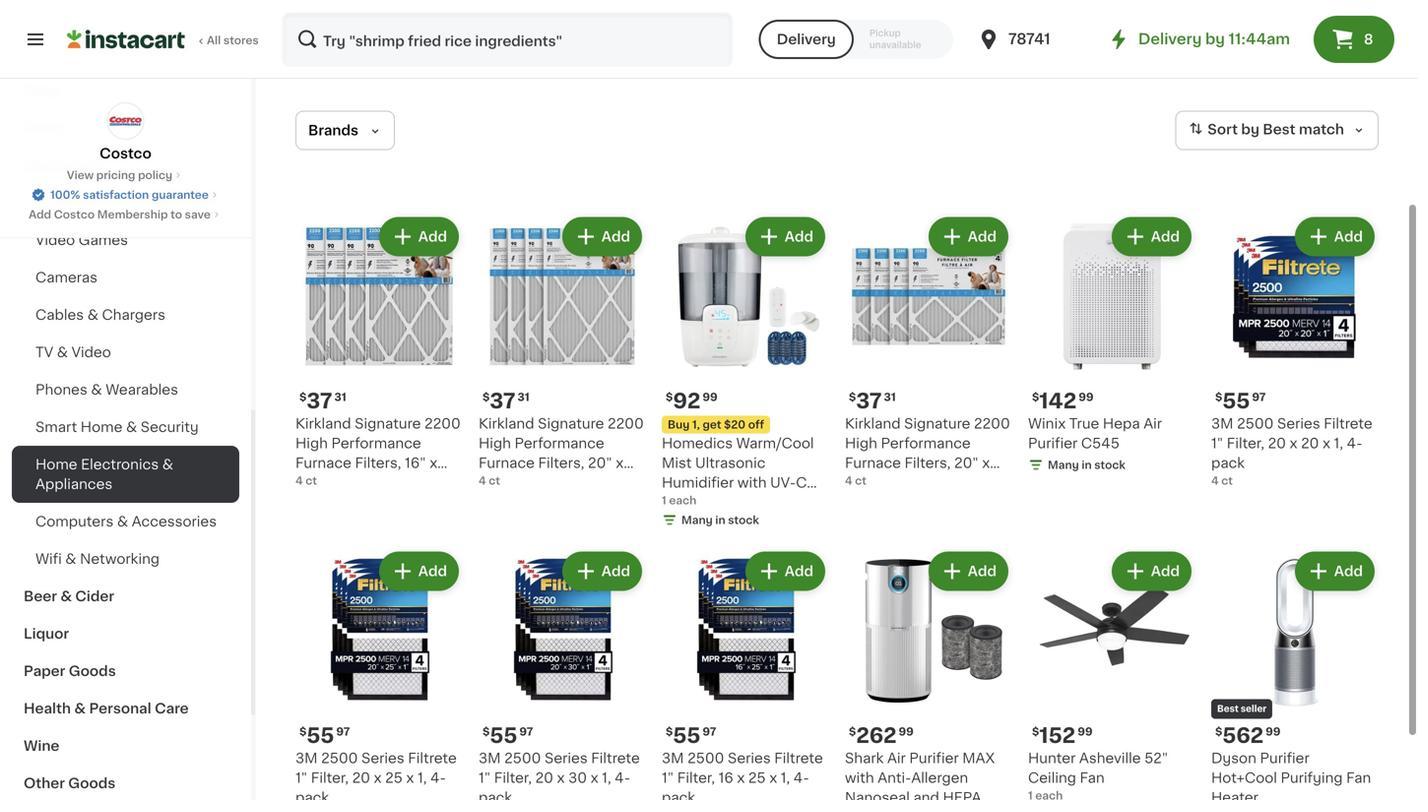 Task type: describe. For each thing, give the bounding box(es) containing it.
add for 3m 2500 series filtrete 1" filter, 20 x 30 x 1, 4- pack
[[602, 565, 630, 579]]

sort
[[1208, 123, 1238, 137]]

view pricing policy link
[[67, 167, 184, 183]]

ceiling
[[1028, 772, 1076, 785]]

purifier inside winix true hepa air purifier c545
[[1028, 437, 1078, 451]]

0 vertical spatial video
[[35, 233, 75, 247]]

$ for 3m 2500 series filtrete 1" filter, 20 x 20 x 1, 4- pack
[[1215, 392, 1223, 403]]

pack inside kirkland signature 2200 high performance furnace filters, 20" x 20" x 1", 4-pack
[[918, 476, 951, 490]]

anti-
[[878, 772, 911, 785]]

uv-
[[770, 476, 796, 490]]

25"
[[295, 476, 319, 490]]

view
[[67, 170, 94, 181]]

purifier inside shark air purifier max with anti-allergen nanoseal and he
[[909, 752, 959, 766]]

floral link
[[12, 109, 239, 147]]

$ 562 99
[[1215, 726, 1281, 747]]

& for cider
[[60, 590, 72, 604]]

ct for 30"
[[489, 476, 500, 487]]

142
[[1039, 391, 1077, 412]]

ct inside 3m 2500 series filtrete 1" filter, 20 x 20 x 1, 4- pack 4 ct
[[1222, 476, 1233, 487]]

1 horizontal spatial costco
[[100, 147, 152, 161]]

add for kirkland signature 2200 high performance furnace filters, 20" x 30" x 1", 4-pack
[[602, 230, 630, 244]]

4- inside 3m 2500 series filtrete 1" filter, 20 x 25 x 1, 4- pack
[[430, 772, 446, 785]]

100% satisfaction guarantee
[[50, 190, 209, 200]]

technology
[[662, 496, 743, 510]]

25 for 20
[[385, 772, 403, 785]]

31 for kirkland signature 2200 high performance furnace filters, 20" x 20" x 1", 4-pack
[[884, 392, 896, 403]]

1 horizontal spatial appliances
[[514, 49, 593, 63]]

best for best seller
[[1217, 705, 1239, 714]]

562
[[1223, 726, 1264, 747]]

4- inside the 3m 2500 series filtrete 1" filter, 20 x 30 x 1, 4- pack
[[615, 772, 630, 785]]

55 for 3m 2500 series filtrete 1" filter, 20 x 30 x 1, 4- pack
[[490, 726, 517, 747]]

winix
[[1028, 417, 1066, 431]]

1, for 3m 2500 series filtrete 1" filter, 20 x 25 x 1, 4- pack
[[418, 772, 427, 785]]

smart home & security
[[35, 421, 199, 434]]

signature for kirkland signature 2200 high performance furnace filters, 20" x 30" x 1", 4-pack
[[538, 417, 604, 431]]

signature for kirkland signature 2200 high performance furnace filters, 16" x 25" x 1", 4-pack
[[355, 417, 421, 431]]

$ for kirkland signature 2200 high performance furnace filters, 16" x 25" x 1", 4-pack
[[299, 392, 307, 403]]

nanoseal
[[845, 791, 910, 801]]

& inside 'home electronics & appliances'
[[162, 458, 173, 472]]

11:44am
[[1229, 32, 1290, 46]]

$ for kirkland signature 2200 high performance furnace filters, 20" x 20" x 1", 4-pack
[[849, 392, 856, 403]]

high for kirkland signature 2200 high performance furnace filters, 20" x 30" x 1", 4-pack
[[479, 437, 511, 451]]

filtrete for 3m 2500 series filtrete 1" filter, 20 x 20 x 1, 4- pack 4 ct
[[1324, 417, 1373, 431]]

2200 for kirkland signature 2200 high performance furnace filters, 20" x 30" x 1", 4-pack
[[608, 417, 644, 431]]

97 for 3m 2500 series filtrete 1" filter, 16 x 25 x 1, 4- pack
[[703, 727, 716, 738]]

personal
[[89, 702, 151, 716]]

99 for 152
[[1078, 727, 1093, 738]]

home electronics & appliances link
[[12, 446, 239, 503]]

add button for 3m 2500 series filtrete 1" filter, 20 x 30 x 1, 4- pack
[[564, 554, 640, 589]]

paper
[[24, 665, 65, 679]]

computers
[[35, 515, 114, 529]]

high for kirkland signature 2200 high performance furnace filters, 16" x 25" x 1", 4-pack
[[295, 437, 328, 451]]

brands button
[[295, 111, 395, 150]]

add costco membership to save
[[29, 209, 211, 220]]

series for 3m 2500 series filtrete 1" filter, 20 x 20 x 1, 4- pack 4 ct
[[1277, 417, 1321, 431]]

all for all stores
[[207, 35, 221, 46]]

buy
[[668, 420, 690, 430]]

performance for 25"
[[331, 437, 421, 451]]

add costco membership to save link
[[29, 207, 223, 223]]

$ 262 99
[[849, 726, 914, 747]]

wifi & networking link
[[12, 541, 239, 578]]

dyson purifier hot+cool purifying fan heater
[[1211, 752, 1371, 801]]

& for wearables
[[91, 383, 102, 397]]

1" for 3m 2500 series filtrete 1" filter, 20 x 30 x 1, 4- pack
[[479, 772, 491, 785]]

add for dyson purifier hot+cool purifying fan heater
[[1334, 565, 1363, 579]]

liquor
[[24, 627, 69, 641]]

mist
[[662, 457, 692, 470]]

1" for 3m 2500 series filtrete 1" filter, 20 x 20 x 1, 4- pack 4 ct
[[1211, 437, 1224, 451]]

cider
[[75, 590, 114, 604]]

remote
[[761, 496, 816, 510]]

1", for 30"
[[518, 476, 533, 490]]

add button for kirkland signature 2200 high performance furnace filters, 20" x 20" x 1", 4-pack
[[931, 219, 1007, 255]]

allergen
[[911, 772, 968, 785]]

92
[[673, 391, 701, 412]]

security
[[141, 421, 199, 434]]

each
[[669, 495, 697, 506]]

delivery by 11:44am
[[1139, 32, 1290, 46]]

tv & video
[[35, 346, 111, 360]]

product group containing 152
[[1028, 548, 1196, 801]]

pricing
[[96, 170, 135, 181]]

all link
[[299, 40, 357, 71]]

best seller
[[1217, 705, 1267, 714]]

3m for 3m 2500 series filtrete 1" filter, 16 x 25 x 1, 4- pack
[[662, 752, 684, 766]]

152
[[1039, 726, 1076, 747]]

add for 3m 2500 series filtrete 1" filter, 20 x 25 x 1, 4- pack
[[418, 565, 447, 579]]

0 vertical spatial many
[[1048, 460, 1079, 471]]

smart home & security link
[[12, 409, 239, 446]]

4 for 25"
[[295, 476, 303, 487]]

4- inside kirkland signature 2200 high performance furnace filters, 20" x 20" x 1", 4-pack
[[902, 476, 918, 490]]

20 for 3m 2500 series filtrete 1" filter, 20 x 20 x 1, 4- pack 4 ct
[[1268, 437, 1286, 451]]

add for hunter asheville 52" ceiling fan
[[1151, 565, 1180, 579]]

add for shark air purifier max with anti-allergen nanoseal and he
[[968, 565, 997, 579]]

instacart logo image
[[67, 28, 185, 51]]

3m for 3m 2500 series filtrete 1" filter, 20 x 20 x 1, 4- pack 4 ct
[[1211, 417, 1234, 431]]

$ for 3m 2500 series filtrete 1" filter, 20 x 25 x 1, 4- pack
[[299, 727, 307, 738]]

kirkland signature 2200 high performance furnace filters, 16" x 25" x 1", 4-pack
[[295, 417, 461, 490]]

$ for 3m 2500 series filtrete 1" filter, 16 x 25 x 1, 4- pack
[[666, 727, 673, 738]]

air inside shark air purifier max with anti-allergen nanoseal and he
[[887, 752, 906, 766]]

1, for 3m 2500 series filtrete 1" filter, 20 x 30 x 1, 4- pack
[[602, 772, 611, 785]]

pack inside 3m 2500 series filtrete 1" filter, 20 x 20 x 1, 4- pack 4 ct
[[1211, 457, 1245, 470]]

4- inside kirkland signature 2200 high performance furnace filters, 20" x 30" x 1", 4-pack
[[536, 476, 552, 490]]

all for all
[[319, 49, 337, 63]]

$ for 3m 2500 series filtrete 1" filter, 20 x 30 x 1, 4- pack
[[483, 727, 490, 738]]

add for 3m 2500 series filtrete 1" filter, 16 x 25 x 1, 4- pack
[[785, 565, 814, 579]]

37 for kirkland signature 2200 high performance furnace filters, 16" x 25" x 1", 4-pack
[[307, 391, 332, 412]]

$ 37 31 for kirkland signature 2200 high performance furnace filters, 16" x 25" x 1", 4-pack
[[299, 391, 346, 412]]

satisfaction
[[83, 190, 149, 200]]

ct for 20"
[[855, 476, 867, 487]]

health & personal care link
[[12, 690, 239, 728]]

$ for shark air purifier max with anti-allergen nanoseal and he
[[849, 727, 856, 738]]

health & personal care
[[24, 702, 189, 716]]

accessories
[[132, 515, 217, 529]]

pack inside kirkland signature 2200 high performance furnace filters, 20" x 30" x 1", 4-pack
[[552, 476, 585, 490]]

homedics warm/cool mist ultrasonic humidifier with uv-c technology & remote
[[662, 437, 816, 510]]

pack inside kirkland signature 2200 high performance furnace filters, 16" x 25" x 1", 4-pack
[[367, 476, 401, 490]]

chargers
[[102, 308, 165, 322]]

add button for kirkland signature 2200 high performance furnace filters, 16" x 25" x 1", 4-pack
[[381, 219, 457, 255]]

games
[[79, 233, 128, 247]]

31 for kirkland signature 2200 high performance furnace filters, 16" x 25" x 1", 4-pack
[[334, 392, 346, 403]]

c
[[796, 476, 807, 490]]

78741
[[1008, 32, 1051, 46]]

by for sort
[[1241, 123, 1260, 137]]

view pricing policy
[[67, 170, 172, 181]]

shark
[[845, 752, 884, 766]]

membership
[[97, 209, 168, 220]]

20" for kirkland signature 2200 high performance furnace filters, 20" x 20" x 1", 4-pack
[[954, 457, 979, 470]]

0 horizontal spatial many in stock
[[682, 515, 759, 526]]

& down phones & wearables link
[[126, 421, 137, 434]]

other
[[24, 777, 65, 791]]

99 for 142
[[1079, 392, 1094, 403]]

2500 for 3m 2500 series filtrete 1" filter, 20 x 25 x 1, 4- pack
[[321, 752, 358, 766]]

signature for kirkland signature 2200 high performance furnace filters, 20" x 20" x 1", 4-pack
[[904, 417, 971, 431]]

kirkland signature 2200 high performance furnace filters, 20" x 20" x 1", 4-pack
[[845, 417, 1010, 490]]

3m 2500 series filtrete 1" filter, 16 x 25 x 1, 4- pack
[[662, 752, 823, 801]]

$ 152 99
[[1032, 726, 1093, 747]]

pack inside the 3m 2500 series filtrete 1" filter, 20 x 30 x 1, 4- pack
[[479, 791, 512, 801]]

97 for 3m 2500 series filtrete 1" filter, 20 x 25 x 1, 4- pack
[[336, 727, 350, 738]]

policy
[[138, 170, 172, 181]]

computers & accessories
[[35, 515, 217, 529]]

$ for dyson purifier hot+cool purifying fan heater
[[1215, 727, 1223, 738]]

filtrete for 3m 2500 series filtrete 1" filter, 16 x 25 x 1, 4- pack
[[774, 752, 823, 766]]

& for accessories
[[117, 515, 128, 529]]

heater
[[1211, 791, 1259, 801]]

30
[[568, 772, 587, 785]]

52"
[[1145, 752, 1168, 766]]

costco link
[[100, 102, 152, 163]]

add for winix true hepa air purifier c545
[[1151, 230, 1180, 244]]

cables
[[35, 308, 84, 322]]

brands
[[308, 124, 359, 137]]

Search field
[[284, 14, 731, 65]]

1", for 20"
[[884, 476, 899, 490]]

$ 55 97 for 3m 2500 series filtrete 1" filter, 20 x 25 x 1, 4- pack
[[299, 726, 350, 747]]

wifi & networking
[[35, 553, 160, 566]]

phones
[[35, 383, 87, 397]]

1 horizontal spatial many in stock
[[1048, 460, 1126, 471]]

1 horizontal spatial 20"
[[845, 476, 869, 490]]

purifier inside dyson purifier hot+cool purifying fan heater
[[1260, 752, 1310, 766]]

0 horizontal spatial stock
[[728, 515, 759, 526]]

4 for 30"
[[479, 476, 486, 487]]

$ 37 31 for kirkland signature 2200 high performance furnace filters, 20" x 30" x 1", 4-pack
[[483, 391, 530, 412]]

baby link
[[12, 72, 239, 109]]

sort by
[[1208, 123, 1260, 137]]

& for video
[[57, 346, 68, 360]]

hvac link
[[364, 40, 434, 71]]

warm/cool
[[736, 437, 814, 451]]

delivery by 11:44am link
[[1107, 28, 1290, 51]]

asheville
[[1079, 752, 1141, 766]]

37 for kirkland signature 2200 high performance furnace filters, 20" x 30" x 1", 4-pack
[[490, 391, 516, 412]]

appliances inside 'home electronics & appliances'
[[35, 478, 113, 491]]

audio
[[35, 196, 75, 210]]

wifi
[[35, 553, 62, 566]]

guarantee
[[152, 190, 209, 200]]

3m 2500 series filtrete 1" filter, 20 x 25 x 1, 4- pack
[[295, 752, 457, 801]]

phones & wearables
[[35, 383, 178, 397]]

hunter
[[1028, 752, 1076, 766]]



Task type: locate. For each thing, give the bounding box(es) containing it.
many in stock
[[1048, 460, 1126, 471], [682, 515, 759, 526]]

1 31 from the left
[[334, 392, 346, 403]]

& down security
[[162, 458, 173, 472]]

2 kirkland from the left
[[479, 417, 534, 431]]

vacuums & cleaning link
[[615, 40, 790, 71]]

1", inside kirkland signature 2200 high performance furnace filters, 20" x 30" x 1", 4-pack
[[518, 476, 533, 490]]

goods for other goods
[[68, 777, 116, 791]]

1", right 30"
[[518, 476, 533, 490]]

0 horizontal spatial high
[[295, 437, 328, 451]]

2 fan from the left
[[1346, 772, 1371, 785]]

in
[[1082, 460, 1092, 471], [715, 515, 725, 526]]

furnace for 25"
[[295, 457, 352, 470]]

1 horizontal spatial with
[[845, 772, 874, 785]]

1 horizontal spatial 1",
[[518, 476, 533, 490]]

3 ct from the left
[[855, 476, 867, 487]]

with down shark
[[845, 772, 874, 785]]

20" inside kirkland signature 2200 high performance furnace filters, 20" x 30" x 1", 4-pack
[[588, 457, 612, 470]]

1" inside "3m 2500 series filtrete 1" filter, 16 x 25 x 1, 4- pack"
[[662, 772, 674, 785]]

$ 37 31 up kirkland signature 2200 high performance furnace filters, 20" x 30" x 1", 4-pack
[[483, 391, 530, 412]]

1, inside 3m 2500 series filtrete 1" filter, 20 x 25 x 1, 4- pack
[[418, 772, 427, 785]]

many down winix
[[1048, 460, 1079, 471]]

2 horizontal spatial performance
[[881, 437, 971, 451]]

4 4 from the left
[[1211, 476, 1219, 487]]

costco up view pricing policy link
[[100, 147, 152, 161]]

3 31 from the left
[[884, 392, 896, 403]]

$ up 3m 2500 series filtrete 1" filter, 20 x 20 x 1, 4- pack 4 ct
[[1215, 392, 1223, 403]]

2 2200 from the left
[[608, 417, 644, 431]]

$ up 25"
[[299, 392, 307, 403]]

3m
[[1211, 417, 1234, 431], [295, 752, 318, 766], [479, 752, 501, 766], [662, 752, 684, 766]]

1 vertical spatial video
[[72, 346, 111, 360]]

55 up the 3m 2500 series filtrete 1" filter, 20 x 30 x 1, 4- pack
[[490, 726, 517, 747]]

$ inside $ 142 99
[[1032, 392, 1039, 403]]

$ up dyson
[[1215, 727, 1223, 738]]

air inside winix true hepa air purifier c545
[[1144, 417, 1162, 431]]

performance for 20"
[[881, 437, 971, 451]]

2 1", from the left
[[518, 476, 533, 490]]

20 inside 3m 2500 series filtrete 1" filter, 20 x 25 x 1, 4- pack
[[352, 772, 370, 785]]

$
[[299, 392, 307, 403], [483, 392, 490, 403], [666, 392, 673, 403], [849, 392, 856, 403], [1032, 392, 1039, 403], [1215, 392, 1223, 403], [299, 727, 307, 738], [483, 727, 490, 738], [666, 727, 673, 738], [849, 727, 856, 738], [1032, 727, 1039, 738], [1215, 727, 1223, 738]]

save
[[185, 209, 211, 220]]

baby
[[24, 84, 60, 98]]

filter, inside 3m 2500 series filtrete 1" filter, 20 x 20 x 1, 4- pack 4 ct
[[1227, 437, 1265, 451]]

97 up the 3m 2500 series filtrete 1" filter, 20 x 30 x 1, 4- pack
[[519, 727, 533, 738]]

add button for 3m 2500 series filtrete 1" filter, 20 x 25 x 1, 4- pack
[[381, 554, 457, 589]]

add
[[29, 209, 51, 220], [418, 230, 447, 244], [602, 230, 630, 244], [785, 230, 814, 244], [968, 230, 997, 244], [1151, 230, 1180, 244], [1334, 230, 1363, 244], [418, 565, 447, 579], [602, 565, 630, 579], [785, 565, 814, 579], [968, 565, 997, 579], [1151, 565, 1180, 579], [1334, 565, 1363, 579]]

0 vertical spatial in
[[1082, 460, 1092, 471]]

stores
[[224, 35, 259, 46]]

0 horizontal spatial filters,
[[355, 457, 401, 470]]

& inside the homedics warm/cool mist ultrasonic humidifier with uv-c technology & remote
[[746, 496, 757, 510]]

video down cables & chargers at top
[[72, 346, 111, 360]]

1 horizontal spatial best
[[1263, 123, 1296, 137]]

& for personal
[[74, 702, 86, 716]]

series inside 3m 2500 series filtrete 1" filter, 20 x 20 x 1, 4- pack 4 ct
[[1277, 417, 1321, 431]]

purifier up purifying
[[1260, 752, 1310, 766]]

best left match
[[1263, 123, 1296, 137]]

3m inside 3m 2500 series filtrete 1" filter, 20 x 25 x 1, 4- pack
[[295, 752, 318, 766]]

air up anti-
[[887, 752, 906, 766]]

filters, inside kirkland signature 2200 high performance furnace filters, 20" x 30" x 1", 4-pack
[[538, 457, 585, 470]]

2200
[[425, 417, 461, 431], [608, 417, 644, 431], [974, 417, 1010, 431]]

37 for kirkland signature 2200 high performance furnace filters, 20" x 20" x 1", 4-pack
[[856, 391, 882, 412]]

37 up kirkland signature 2200 high performance furnace filters, 16" x 25" x 1", 4-pack
[[307, 391, 332, 412]]

air
[[1144, 417, 1162, 431], [887, 752, 906, 766]]

1 horizontal spatial kirkland
[[479, 417, 534, 431]]

0 horizontal spatial by
[[1206, 32, 1225, 46]]

& right cables
[[87, 308, 98, 322]]

1, inside the 3m 2500 series filtrete 1" filter, 20 x 30 x 1, 4- pack
[[602, 772, 611, 785]]

wine link
[[12, 728, 239, 765]]

4
[[295, 476, 303, 487], [479, 476, 486, 487], [845, 476, 853, 487], [1211, 476, 1219, 487]]

filters, for 20"
[[905, 457, 951, 470]]

55 up 3m 2500 series filtrete 1" filter, 20 x 25 x 1, 4- pack
[[307, 726, 334, 747]]

1 horizontal spatial 31
[[518, 392, 530, 403]]

$ 55 97 for 3m 2500 series filtrete 1" filter, 20 x 20 x 1, 4- pack
[[1215, 391, 1266, 412]]

add button for shark air purifier max with anti-allergen nanoseal and he
[[931, 554, 1007, 589]]

0 horizontal spatial best
[[1217, 705, 1239, 714]]

2 horizontal spatial filters,
[[905, 457, 951, 470]]

1 performance from the left
[[331, 437, 421, 451]]

1 vertical spatial goods
[[68, 777, 116, 791]]

furnace for 30"
[[479, 457, 535, 470]]

filter, inside 3m 2500 series filtrete 1" filter, 20 x 25 x 1, 4- pack
[[311, 772, 349, 785]]

0 horizontal spatial 25
[[385, 772, 403, 785]]

& for chargers
[[87, 308, 98, 322]]

1 horizontal spatial $ 37 31
[[483, 391, 530, 412]]

$ 55 97 up the 3m 2500 series filtrete 1" filter, 20 x 30 x 1, 4- pack
[[483, 726, 533, 747]]

delivery button
[[759, 20, 854, 59]]

1", right 25"
[[334, 476, 348, 490]]

0 horizontal spatial 1",
[[334, 476, 348, 490]]

$ up hunter
[[1032, 727, 1039, 738]]

& right health
[[74, 702, 86, 716]]

None search field
[[282, 12, 733, 67]]

by inside field
[[1241, 123, 1260, 137]]

$ 55 97 up 3m 2500 series filtrete 1" filter, 20 x 25 x 1, 4- pack
[[299, 726, 350, 747]]

2 4 ct from the left
[[479, 476, 500, 487]]

filtrete inside 3m 2500 series filtrete 1" filter, 20 x 25 x 1, 4- pack
[[408, 752, 457, 766]]

purifier up allergen
[[909, 752, 959, 766]]

dyson
[[1211, 752, 1257, 766]]

& up networking
[[117, 515, 128, 529]]

2 31 from the left
[[518, 392, 530, 403]]

high inside kirkland signature 2200 high performance furnace filters, 20" x 20" x 1", 4-pack
[[845, 437, 877, 451]]

0 horizontal spatial appliances
[[35, 478, 113, 491]]

31 up kirkland signature 2200 high performance furnace filters, 20" x 20" x 1", 4-pack
[[884, 392, 896, 403]]

high for kirkland signature 2200 high performance furnace filters, 20" x 20" x 1", 4-pack
[[845, 437, 877, 451]]

20 inside the 3m 2500 series filtrete 1" filter, 20 x 30 x 1, 4- pack
[[535, 772, 554, 785]]

1 horizontal spatial 2200
[[608, 417, 644, 431]]

video
[[35, 233, 75, 247], [72, 346, 111, 360]]

1 horizontal spatial purifier
[[1028, 437, 1078, 451]]

stock down technology
[[728, 515, 759, 526]]

$ 37 31 up kirkland signature 2200 high performance furnace filters, 16" x 25" x 1", 4-pack
[[299, 391, 346, 412]]

all stores link
[[67, 12, 260, 67]]

furnace inside kirkland signature 2200 high performance furnace filters, 16" x 25" x 1", 4-pack
[[295, 457, 352, 470]]

0 horizontal spatial with
[[738, 476, 767, 490]]

kitchen appliances link
[[441, 40, 607, 71]]

beer
[[24, 590, 57, 604]]

3m for 3m 2500 series filtrete 1" filter, 20 x 25 x 1, 4- pack
[[295, 752, 318, 766]]

2 horizontal spatial 31
[[884, 392, 896, 403]]

fan inside hunter asheville 52" ceiling fan
[[1080, 772, 1105, 785]]

20" for kirkland signature 2200 high performance furnace filters, 20" x 30" x 1", 4-pack
[[588, 457, 612, 470]]

2500 inside 3m 2500 series filtrete 1" filter, 20 x 25 x 1, 4- pack
[[321, 752, 358, 766]]

and
[[913, 791, 940, 801]]

filter, inside the 3m 2500 series filtrete 1" filter, 20 x 30 x 1, 4- pack
[[494, 772, 532, 785]]

2500 inside the 3m 2500 series filtrete 1" filter, 20 x 30 x 1, 4- pack
[[504, 752, 541, 766]]

cameras link
[[12, 259, 239, 296]]

performance inside kirkland signature 2200 high performance furnace filters, 16" x 25" x 1", 4-pack
[[331, 437, 421, 451]]

purifier down winix
[[1028, 437, 1078, 451]]

1 ct from the left
[[306, 476, 317, 487]]

in down technology
[[715, 515, 725, 526]]

97 for 3m 2500 series filtrete 1" filter, 20 x 30 x 1, 4- pack
[[519, 727, 533, 738]]

1 horizontal spatial home
[[81, 421, 123, 434]]

filtrete inside "3m 2500 series filtrete 1" filter, 16 x 25 x 1, 4- pack"
[[774, 752, 823, 766]]

20
[[1268, 437, 1286, 451], [1301, 437, 1319, 451], [352, 772, 370, 785], [535, 772, 554, 785]]

filters, for 25"
[[355, 457, 401, 470]]

1 vertical spatial by
[[1241, 123, 1260, 137]]

2500 inside "3m 2500 series filtrete 1" filter, 16 x 25 x 1, 4- pack"
[[688, 752, 724, 766]]

55 for 3m 2500 series filtrete 1" filter, 16 x 25 x 1, 4- pack
[[673, 726, 701, 747]]

31 up kirkland signature 2200 high performance furnace filters, 20" x 30" x 1", 4-pack
[[518, 392, 530, 403]]

electronics inside 'home electronics & appliances'
[[81, 458, 159, 472]]

series inside 3m 2500 series filtrete 1" filter, 20 x 25 x 1, 4- pack
[[361, 752, 405, 766]]

55 up 3m 2500 series filtrete 1" filter, 20 x 20 x 1, 4- pack 4 ct
[[1223, 391, 1250, 412]]

97 up 3m 2500 series filtrete 1" filter, 20 x 25 x 1, 4- pack
[[336, 727, 350, 738]]

0 horizontal spatial costco
[[54, 209, 95, 220]]

1", inside kirkland signature 2200 high performance furnace filters, 20" x 20" x 1", 4-pack
[[884, 476, 899, 490]]

fan right purifying
[[1346, 772, 1371, 785]]

1 horizontal spatial delivery
[[1139, 32, 1202, 46]]

4- inside "3m 2500 series filtrete 1" filter, 16 x 25 x 1, 4- pack"
[[794, 772, 809, 785]]

c545
[[1081, 437, 1120, 451]]

0 horizontal spatial 2200
[[425, 417, 461, 431]]

$ 37 31 up kirkland signature 2200 high performance furnace filters, 20" x 20" x 1", 4-pack
[[849, 391, 896, 412]]

pack inside 3m 2500 series filtrete 1" filter, 20 x 25 x 1, 4- pack
[[295, 791, 329, 801]]

pack inside "3m 2500 series filtrete 1" filter, 16 x 25 x 1, 4- pack"
[[662, 791, 695, 801]]

1 vertical spatial many
[[682, 515, 713, 526]]

2 4 from the left
[[479, 476, 486, 487]]

99 inside $ 562 99
[[1266, 727, 1281, 738]]

3 performance from the left
[[881, 437, 971, 451]]

3 4 ct from the left
[[845, 476, 867, 487]]

0 horizontal spatial furnace
[[295, 457, 352, 470]]

other goods link
[[12, 765, 239, 801]]

1 horizontal spatial 4 ct
[[479, 476, 500, 487]]

20 for 3m 2500 series filtrete 1" filter, 20 x 30 x 1, 4- pack
[[535, 772, 554, 785]]

filters, inside kirkland signature 2200 high performance furnace filters, 16" x 25" x 1", 4-pack
[[355, 457, 401, 470]]

1 signature from the left
[[355, 417, 421, 431]]

2 ct from the left
[[489, 476, 500, 487]]

with inside the homedics warm/cool mist ultrasonic humidifier with uv-c technology & remote
[[738, 476, 767, 490]]

3 1", from the left
[[884, 476, 899, 490]]

2 horizontal spatial 20"
[[954, 457, 979, 470]]

1 horizontal spatial filters,
[[538, 457, 585, 470]]

ct for 25"
[[306, 476, 317, 487]]

0 horizontal spatial performance
[[331, 437, 421, 451]]

costco down 100%
[[54, 209, 95, 220]]

smart
[[35, 421, 77, 434]]

fan for 152
[[1080, 772, 1105, 785]]

seller
[[1241, 705, 1267, 714]]

networking
[[80, 553, 160, 566]]

signature inside kirkland signature 2200 high performance furnace filters, 16" x 25" x 1", 4-pack
[[355, 417, 421, 431]]

3 signature from the left
[[904, 417, 971, 431]]

vacuums & cleaning
[[629, 49, 776, 63]]

2 horizontal spatial $ 37 31
[[849, 391, 896, 412]]

0 vertical spatial with
[[738, 476, 767, 490]]

home down smart
[[35, 458, 77, 472]]

$ for winix true hepa air purifier c545
[[1032, 392, 1039, 403]]

home inside 'home electronics & appliances'
[[35, 458, 77, 472]]

1 horizontal spatial stock
[[1095, 460, 1126, 471]]

signature inside kirkland signature 2200 high performance furnace filters, 20" x 30" x 1", 4-pack
[[538, 417, 604, 431]]

0 horizontal spatial home
[[35, 458, 77, 472]]

$ for hunter asheville 52" ceiling fan
[[1032, 727, 1039, 738]]

2 high from the left
[[479, 437, 511, 451]]

1 vertical spatial home
[[35, 458, 77, 472]]

in down 'c545'
[[1082, 460, 1092, 471]]

20 for 3m 2500 series filtrete 1" filter, 20 x 25 x 1, 4- pack
[[352, 772, 370, 785]]

costco
[[100, 147, 152, 161], [54, 209, 95, 220]]

2200 inside kirkland signature 2200 high performance furnace filters, 20" x 30" x 1", 4-pack
[[608, 417, 644, 431]]

$ 142 99
[[1032, 391, 1094, 412]]

1
[[662, 495, 667, 506]]

electronics up 100%
[[24, 159, 104, 172]]

99 inside $ 262 99
[[899, 727, 914, 738]]

1 $ 37 31 from the left
[[299, 391, 346, 412]]

99 up true
[[1079, 392, 1094, 403]]

add button for dyson purifier hot+cool purifying fan heater
[[1297, 554, 1373, 589]]

0 horizontal spatial 37
[[307, 391, 332, 412]]

0 vertical spatial all
[[207, 35, 221, 46]]

1 filters, from the left
[[355, 457, 401, 470]]

3 2200 from the left
[[974, 417, 1010, 431]]

8 button
[[1314, 16, 1395, 63]]

1", right c
[[884, 476, 899, 490]]

16
[[719, 772, 734, 785]]

1 vertical spatial in
[[715, 515, 725, 526]]

$20
[[724, 420, 746, 430]]

1 25 from the left
[[385, 772, 403, 785]]

care
[[155, 702, 189, 716]]

add for kirkland signature 2200 high performance furnace filters, 16" x 25" x 1", 4-pack
[[418, 230, 447, 244]]

2200 left buy
[[608, 417, 644, 431]]

off
[[748, 420, 764, 430]]

1 horizontal spatial 25
[[748, 772, 766, 785]]

$ inside $ 152 99
[[1032, 727, 1039, 738]]

1" for 3m 2500 series filtrete 1" filter, 20 x 25 x 1, 4- pack
[[295, 772, 308, 785]]

4 ct for 20"
[[845, 476, 867, 487]]

31 up kirkland signature 2200 high performance furnace filters, 16" x 25" x 1", 4-pack
[[334, 392, 346, 403]]

1 vertical spatial many in stock
[[682, 515, 759, 526]]

& right the phones
[[91, 383, 102, 397]]

$ 55 97 up 3m 2500 series filtrete 1" filter, 20 x 20 x 1, 4- pack 4 ct
[[1215, 391, 1266, 412]]

0 horizontal spatial air
[[887, 752, 906, 766]]

1" inside 3m 2500 series filtrete 1" filter, 20 x 25 x 1, 4- pack
[[295, 772, 308, 785]]

0 vertical spatial electronics
[[24, 159, 104, 172]]

$ up 3m 2500 series filtrete 1" filter, 20 x 25 x 1, 4- pack
[[299, 727, 307, 738]]

31
[[334, 392, 346, 403], [518, 392, 530, 403], [884, 392, 896, 403]]

kitchen appliances
[[455, 49, 593, 63]]

fan down asheville
[[1080, 772, 1105, 785]]

kirkland for kirkland signature 2200 high performance furnace filters, 20" x 30" x 1", 4-pack
[[479, 417, 534, 431]]

many down technology
[[682, 515, 713, 526]]

0 horizontal spatial signature
[[355, 417, 421, 431]]

add button for kirkland signature 2200 high performance furnace filters, 20" x 30" x 1", 4-pack
[[564, 219, 640, 255]]

add button for homedics warm/cool mist ultrasonic humidifier with uv-c technology & remote
[[747, 219, 823, 255]]

signature inside kirkland signature 2200 high performance furnace filters, 20" x 20" x 1", 4-pack
[[904, 417, 971, 431]]

delivery for delivery by 11:44am
[[1139, 32, 1202, 46]]

video games link
[[12, 222, 239, 259]]

0 vertical spatial goods
[[69, 665, 116, 679]]

fan for 562
[[1346, 772, 1371, 785]]

1 vertical spatial air
[[887, 752, 906, 766]]

high
[[295, 437, 328, 451], [479, 437, 511, 451], [845, 437, 877, 451]]

2200 inside kirkland signature 2200 high performance furnace filters, 16" x 25" x 1", 4-pack
[[425, 417, 461, 431]]

2 horizontal spatial high
[[845, 437, 877, 451]]

1 each
[[662, 495, 697, 506]]

3 $ 37 31 from the left
[[849, 391, 896, 412]]

3 37 from the left
[[856, 391, 882, 412]]

kirkland inside kirkland signature 2200 high performance furnace filters, 20" x 20" x 1", 4-pack
[[845, 417, 901, 431]]

furnace for 20"
[[845, 457, 901, 470]]

filtrete inside 3m 2500 series filtrete 1" filter, 20 x 20 x 1, 4- pack 4 ct
[[1324, 417, 1373, 431]]

air right hepa
[[1144, 417, 1162, 431]]

1 horizontal spatial 37
[[490, 391, 516, 412]]

series for 3m 2500 series filtrete 1" filter, 20 x 25 x 1, 4- pack
[[361, 752, 405, 766]]

2 horizontal spatial signature
[[904, 417, 971, 431]]

0 horizontal spatial $ 37 31
[[299, 391, 346, 412]]

electronics down smart home & security
[[81, 458, 159, 472]]

37 up kirkland signature 2200 high performance furnace filters, 20" x 20" x 1", 4-pack
[[856, 391, 882, 412]]

electronics
[[24, 159, 104, 172], [81, 458, 159, 472]]

goods
[[69, 665, 116, 679], [68, 777, 116, 791]]

high inside kirkland signature 2200 high performance furnace filters, 20" x 30" x 1", 4-pack
[[479, 437, 511, 451]]

99 right 92
[[703, 392, 718, 403]]

1 fan from the left
[[1080, 772, 1105, 785]]

filter, inside "3m 2500 series filtrete 1" filter, 16 x 25 x 1, 4- pack"
[[677, 772, 715, 785]]

1 goods from the top
[[69, 665, 116, 679]]

filtrete inside the 3m 2500 series filtrete 1" filter, 20 x 30 x 1, 4- pack
[[591, 752, 640, 766]]

55 up "3m 2500 series filtrete 1" filter, 16 x 25 x 1, 4- pack"
[[673, 726, 701, 747]]

4 ct for 30"
[[479, 476, 500, 487]]

many in stock down 'c545'
[[1048, 460, 1126, 471]]

2500 for 3m 2500 series filtrete 1" filter, 20 x 30 x 1, 4- pack
[[504, 752, 541, 766]]

1 horizontal spatial air
[[1144, 417, 1162, 431]]

by
[[1206, 32, 1225, 46], [1241, 123, 1260, 137]]

2200 for kirkland signature 2200 high performance furnace filters, 16" x 25" x 1", 4-pack
[[425, 417, 461, 431]]

home down phones & wearables
[[81, 421, 123, 434]]

by for delivery
[[1206, 32, 1225, 46]]

purifier
[[1028, 437, 1078, 451], [909, 752, 959, 766], [1260, 752, 1310, 766]]

by right sort
[[1241, 123, 1260, 137]]

0 vertical spatial stock
[[1095, 460, 1126, 471]]

goods up health & personal care
[[69, 665, 116, 679]]

signature
[[355, 417, 421, 431], [538, 417, 604, 431], [904, 417, 971, 431]]

2 horizontal spatial 4 ct
[[845, 476, 867, 487]]

1,
[[692, 420, 700, 430], [1334, 437, 1343, 451], [418, 772, 427, 785], [602, 772, 611, 785], [781, 772, 790, 785]]

1 high from the left
[[295, 437, 328, 451]]

2 filters, from the left
[[538, 457, 585, 470]]

1 vertical spatial with
[[845, 772, 874, 785]]

55 for 3m 2500 series filtrete 1" filter, 20 x 20 x 1, 4- pack
[[1223, 391, 1250, 412]]

1 kirkland from the left
[[295, 417, 351, 431]]

99
[[703, 392, 718, 403], [1079, 392, 1094, 403], [899, 727, 914, 738], [1078, 727, 1093, 738], [1266, 727, 1281, 738]]

filtrete for 3m 2500 series filtrete 1" filter, 20 x 30 x 1, 4- pack
[[591, 752, 640, 766]]

37 up kirkland signature 2200 high performance furnace filters, 20" x 30" x 1", 4-pack
[[490, 391, 516, 412]]

performance for 30"
[[515, 437, 604, 451]]

3m inside "3m 2500 series filtrete 1" filter, 16 x 25 x 1, 4- pack"
[[662, 752, 684, 766]]

55 for 3m 2500 series filtrete 1" filter, 20 x 25 x 1, 4- pack
[[307, 726, 334, 747]]

1 vertical spatial all
[[319, 49, 337, 63]]

1, inside 3m 2500 series filtrete 1" filter, 20 x 20 x 1, 4- pack 4 ct
[[1334, 437, 1343, 451]]

3 furnace from the left
[[845, 457, 901, 470]]

1, inside "3m 2500 series filtrete 1" filter, 16 x 25 x 1, 4- pack"
[[781, 772, 790, 785]]

0 horizontal spatial in
[[715, 515, 725, 526]]

add button for 3m 2500 series filtrete 1" filter, 20 x 20 x 1, 4- pack
[[1297, 219, 1373, 255]]

add for homedics warm/cool mist ultrasonic humidifier with uv-c technology & remote
[[785, 230, 814, 244]]

1 vertical spatial appliances
[[35, 478, 113, 491]]

$ up 30"
[[483, 392, 490, 403]]

16"
[[405, 457, 426, 470]]

$ 37 31 for kirkland signature 2200 high performance furnace filters, 20" x 20" x 1", 4-pack
[[849, 391, 896, 412]]

with inside shark air purifier max with anti-allergen nanoseal and he
[[845, 772, 874, 785]]

1", for 25"
[[334, 476, 348, 490]]

$ up "3m 2500 series filtrete 1" filter, 16 x 25 x 1, 4- pack"
[[666, 727, 673, 738]]

&
[[698, 49, 709, 63], [87, 308, 98, 322], [57, 346, 68, 360], [91, 383, 102, 397], [126, 421, 137, 434], [162, 458, 173, 472], [746, 496, 757, 510], [117, 515, 128, 529], [65, 553, 76, 566], [60, 590, 72, 604], [74, 702, 86, 716]]

1 horizontal spatial performance
[[515, 437, 604, 451]]

by left 11:44am
[[1206, 32, 1225, 46]]

99 for 92
[[703, 392, 718, 403]]

kirkland inside kirkland signature 2200 high performance furnace filters, 20" x 30" x 1", 4-pack
[[479, 417, 534, 431]]

0 horizontal spatial all
[[207, 35, 221, 46]]

$ up the 3m 2500 series filtrete 1" filter, 20 x 30 x 1, 4- pack
[[483, 727, 490, 738]]

8
[[1364, 33, 1374, 46]]

add for kirkland signature 2200 high performance furnace filters, 20" x 20" x 1", 4-pack
[[968, 230, 997, 244]]

max
[[963, 752, 995, 766]]

performance inside kirkland signature 2200 high performance furnace filters, 20" x 20" x 1", 4-pack
[[881, 437, 971, 451]]

2200 left winix
[[974, 417, 1010, 431]]

2 performance from the left
[[515, 437, 604, 451]]

262
[[856, 726, 897, 747]]

$ 55 97 up "3m 2500 series filtrete 1" filter, 16 x 25 x 1, 4- pack"
[[666, 726, 716, 747]]

all left hvac link
[[319, 49, 337, 63]]

furnace inside kirkland signature 2200 high performance furnace filters, 20" x 20" x 1", 4-pack
[[845, 457, 901, 470]]

25 inside "3m 2500 series filtrete 1" filter, 16 x 25 x 1, 4- pack"
[[748, 772, 766, 785]]

4 ct for 25"
[[295, 476, 317, 487]]

1" for 3m 2500 series filtrete 1" filter, 16 x 25 x 1, 4- pack
[[662, 772, 674, 785]]

1", inside kirkland signature 2200 high performance furnace filters, 16" x 25" x 1", 4-pack
[[334, 476, 348, 490]]

wearables
[[106, 383, 178, 397]]

0 horizontal spatial 20"
[[588, 457, 612, 470]]

$ 55 97 for 3m 2500 series filtrete 1" filter, 20 x 30 x 1, 4- pack
[[483, 726, 533, 747]]

high inside kirkland signature 2200 high performance furnace filters, 16" x 25" x 1", 4-pack
[[295, 437, 328, 451]]

other goods
[[24, 777, 116, 791]]

& for cleaning
[[698, 49, 709, 63]]

1 1", from the left
[[334, 476, 348, 490]]

$ up shark
[[849, 727, 856, 738]]

1 horizontal spatial in
[[1082, 460, 1092, 471]]

$ inside $ 92 99
[[666, 392, 673, 403]]

add button for 3m 2500 series filtrete 1" filter, 16 x 25 x 1, 4- pack
[[747, 554, 823, 589]]

4 inside 3m 2500 series filtrete 1" filter, 20 x 20 x 1, 4- pack 4 ct
[[1211, 476, 1219, 487]]

0 horizontal spatial 31
[[334, 392, 346, 403]]

1" inside 3m 2500 series filtrete 1" filter, 20 x 20 x 1, 4- pack 4 ct
[[1211, 437, 1224, 451]]

99 inside $ 142 99
[[1079, 392, 1094, 403]]

all left stores
[[207, 35, 221, 46]]

97 up 3m 2500 series filtrete 1" filter, 20 x 20 x 1, 4- pack 4 ct
[[1252, 392, 1266, 403]]

high right warm/cool on the right bottom of page
[[845, 437, 877, 451]]

2 horizontal spatial furnace
[[845, 457, 901, 470]]

1 horizontal spatial high
[[479, 437, 511, 451]]

4- inside kirkland signature 2200 high performance furnace filters, 16" x 25" x 1", 4-pack
[[352, 476, 367, 490]]

phones & wearables link
[[12, 371, 239, 409]]

2200 inside kirkland signature 2200 high performance furnace filters, 20" x 20" x 1", 4-pack
[[974, 417, 1010, 431]]

add for 3m 2500 series filtrete 1" filter, 20 x 20 x 1, 4- pack
[[1334, 230, 1363, 244]]

1 horizontal spatial by
[[1241, 123, 1260, 137]]

1 horizontal spatial furnace
[[479, 457, 535, 470]]

service type group
[[759, 20, 953, 59]]

series for 3m 2500 series filtrete 1" filter, 20 x 30 x 1, 4- pack
[[545, 752, 588, 766]]

1 2200 from the left
[[425, 417, 461, 431]]

filter, for 3m 2500 series filtrete 1" filter, 20 x 30 x 1, 4- pack
[[494, 772, 532, 785]]

1 37 from the left
[[307, 391, 332, 412]]

99 inside $ 92 99
[[703, 392, 718, 403]]

with down ultrasonic
[[738, 476, 767, 490]]

1 vertical spatial electronics
[[81, 458, 159, 472]]

filters, inside kirkland signature 2200 high performance furnace filters, 20" x 20" x 1", 4-pack
[[905, 457, 951, 470]]

kirkland inside kirkland signature 2200 high performance furnace filters, 16" x 25" x 1", 4-pack
[[295, 417, 351, 431]]

2 goods from the top
[[68, 777, 116, 791]]

2500 inside 3m 2500 series filtrete 1" filter, 20 x 20 x 1, 4- pack 4 ct
[[1237, 417, 1274, 431]]

1 horizontal spatial many
[[1048, 460, 1079, 471]]

0 vertical spatial best
[[1263, 123, 1296, 137]]

100% satisfaction guarantee button
[[31, 183, 221, 203]]

& left remote on the right bottom
[[746, 496, 757, 510]]

0 vertical spatial many in stock
[[1048, 460, 1126, 471]]

0 vertical spatial air
[[1144, 417, 1162, 431]]

beer & cider link
[[12, 578, 239, 616]]

1 furnace from the left
[[295, 457, 352, 470]]

best left 'seller' at the right bottom of page
[[1217, 705, 1239, 714]]

$ inside $ 562 99
[[1215, 727, 1223, 738]]

3 4 from the left
[[845, 476, 853, 487]]

97 up "3m 2500 series filtrete 1" filter, 16 x 25 x 1, 4- pack"
[[703, 727, 716, 738]]

20"
[[588, 457, 612, 470], [954, 457, 979, 470], [845, 476, 869, 490]]

many in stock down technology
[[682, 515, 759, 526]]

appliances up computers
[[35, 478, 113, 491]]

2 horizontal spatial purifier
[[1260, 752, 1310, 766]]

& right wifi
[[65, 553, 76, 566]]

1 4 ct from the left
[[295, 476, 317, 487]]

product group containing 562
[[1211, 548, 1379, 801]]

best inside field
[[1263, 123, 1296, 137]]

0 horizontal spatial delivery
[[777, 33, 836, 46]]

1, for 3m 2500 series filtrete 1" filter, 20 x 20 x 1, 4- pack 4 ct
[[1334, 437, 1343, 451]]

25 inside 3m 2500 series filtrete 1" filter, 20 x 25 x 1, 4- pack
[[385, 772, 403, 785]]

2200 up 16"
[[425, 417, 461, 431]]

delivery inside button
[[777, 33, 836, 46]]

0 vertical spatial costco
[[100, 147, 152, 161]]

25 for 16
[[748, 772, 766, 785]]

vacuums
[[629, 49, 694, 63]]

to
[[171, 209, 182, 220]]

3m inside 3m 2500 series filtrete 1" filter, 20 x 20 x 1, 4- pack 4 ct
[[1211, 417, 1234, 431]]

99 down 'seller' at the right bottom of page
[[1266, 727, 1281, 738]]

1 vertical spatial costco
[[54, 209, 95, 220]]

3 filters, from the left
[[905, 457, 951, 470]]

3 kirkland from the left
[[845, 417, 901, 431]]

video down audio
[[35, 233, 75, 247]]

2 horizontal spatial 2200
[[974, 417, 1010, 431]]

& right tv
[[57, 346, 68, 360]]

1" inside the 3m 2500 series filtrete 1" filter, 20 x 30 x 1, 4- pack
[[479, 772, 491, 785]]

37
[[307, 391, 332, 412], [490, 391, 516, 412], [856, 391, 882, 412]]

series for 3m 2500 series filtrete 1" filter, 16 x 25 x 1, 4- pack
[[728, 752, 771, 766]]

4- inside 3m 2500 series filtrete 1" filter, 20 x 20 x 1, 4- pack 4 ct
[[1347, 437, 1363, 451]]

series inside the 3m 2500 series filtrete 1" filter, 20 x 30 x 1, 4- pack
[[545, 752, 588, 766]]

3 high from the left
[[845, 437, 877, 451]]

1 horizontal spatial all
[[319, 49, 337, 63]]

30"
[[479, 476, 504, 490]]

2 furnace from the left
[[479, 457, 535, 470]]

health
[[24, 702, 71, 716]]

1 horizontal spatial signature
[[538, 417, 604, 431]]

& right beer
[[60, 590, 72, 604]]

2 horizontal spatial 37
[[856, 391, 882, 412]]

4 for 20"
[[845, 476, 853, 487]]

& left cleaning
[[698, 49, 709, 63]]

delivery for delivery
[[777, 33, 836, 46]]

costco logo image
[[107, 102, 144, 140]]

delivery
[[1139, 32, 1202, 46], [777, 33, 836, 46]]

1, for 3m 2500 series filtrete 1" filter, 16 x 25 x 1, 4- pack
[[781, 772, 790, 785]]

99 right 152
[[1078, 727, 1093, 738]]

hunter asheville 52" ceiling fan
[[1028, 752, 1168, 785]]

floral
[[24, 121, 63, 135]]

appliances right kitchen at the top
[[514, 49, 593, 63]]

stock down 'c545'
[[1095, 460, 1126, 471]]

99 right the 262
[[899, 727, 914, 738]]

high up 30"
[[479, 437, 511, 451]]

0 vertical spatial appliances
[[514, 49, 593, 63]]

0 horizontal spatial kirkland
[[295, 417, 351, 431]]

1 4 from the left
[[295, 476, 303, 487]]

goods right other
[[68, 777, 116, 791]]

1 vertical spatial stock
[[728, 515, 759, 526]]

2 $ 37 31 from the left
[[483, 391, 530, 412]]

3m inside the 3m 2500 series filtrete 1" filter, 20 x 30 x 1, 4- pack
[[479, 752, 501, 766]]

0 vertical spatial home
[[81, 421, 123, 434]]

$ up winix
[[1032, 392, 1039, 403]]

kirkland for kirkland signature 2200 high performance furnace filters, 20" x 20" x 1", 4-pack
[[845, 417, 901, 431]]

2 signature from the left
[[538, 417, 604, 431]]

2 25 from the left
[[748, 772, 766, 785]]

hvac
[[378, 49, 420, 63]]

product group containing 262
[[845, 548, 1013, 801]]

0 horizontal spatial many
[[682, 515, 713, 526]]

performance inside kirkland signature 2200 high performance furnace filters, 20" x 30" x 1", 4-pack
[[515, 437, 604, 451]]

series inside "3m 2500 series filtrete 1" filter, 16 x 25 x 1, 4- pack"
[[728, 752, 771, 766]]

0 horizontal spatial 4 ct
[[295, 476, 317, 487]]

cables & chargers link
[[12, 296, 239, 334]]

$ up buy
[[666, 392, 673, 403]]

99 inside $ 152 99
[[1078, 727, 1093, 738]]

4 ct from the left
[[1222, 476, 1233, 487]]

0 horizontal spatial purifier
[[909, 752, 959, 766]]

product group containing 92
[[662, 213, 829, 532]]

0 horizontal spatial fan
[[1080, 772, 1105, 785]]

1 vertical spatial best
[[1217, 705, 1239, 714]]

2 37 from the left
[[490, 391, 516, 412]]

fan inside dyson purifier hot+cool purifying fan heater
[[1346, 772, 1371, 785]]

best for best match
[[1263, 123, 1296, 137]]

31 for kirkland signature 2200 high performance furnace filters, 20" x 30" x 1", 4-pack
[[518, 392, 530, 403]]

product group containing 142
[[1028, 213, 1196, 477]]

filters, for 30"
[[538, 457, 585, 470]]

Best match Sort by field
[[1175, 111, 1379, 150]]

$ inside $ 262 99
[[849, 727, 856, 738]]

product group
[[295, 213, 463, 490], [479, 213, 646, 490], [662, 213, 829, 532], [845, 213, 1013, 490], [1028, 213, 1196, 477], [1211, 213, 1379, 489], [295, 548, 463, 801], [479, 548, 646, 801], [662, 548, 829, 801], [845, 548, 1013, 801], [1028, 548, 1196, 801], [1211, 548, 1379, 801]]

$ up kirkland signature 2200 high performance furnace filters, 20" x 20" x 1", 4-pack
[[849, 392, 856, 403]]

furnace inside kirkland signature 2200 high performance furnace filters, 20" x 30" x 1", 4-pack
[[479, 457, 535, 470]]

2 horizontal spatial kirkland
[[845, 417, 901, 431]]

0 vertical spatial by
[[1206, 32, 1225, 46]]

add button for winix true hepa air purifier c545
[[1114, 219, 1190, 255]]

high up 25"
[[295, 437, 328, 451]]

electronics link
[[12, 147, 239, 184]]



Task type: vqa. For each thing, say whether or not it's contained in the screenshot.


